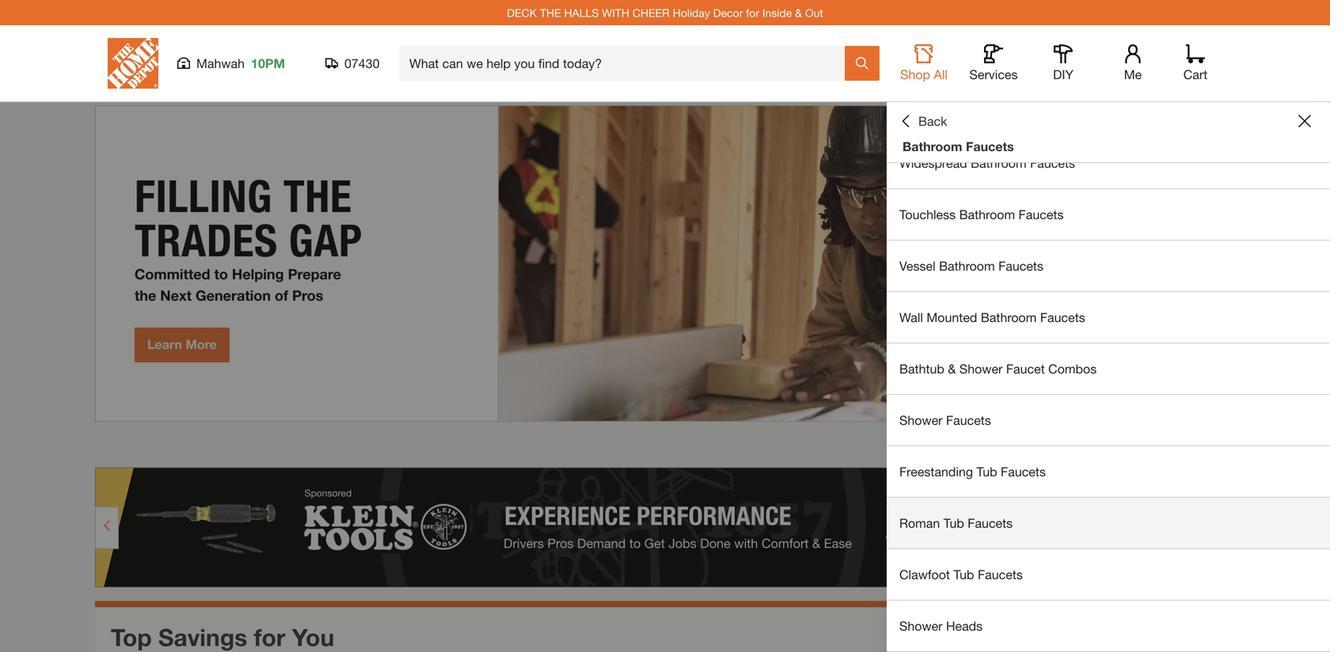 Task type: locate. For each thing, give the bounding box(es) containing it.
shower faucets link
[[887, 395, 1331, 446]]

What can we help you find today? search field
[[409, 47, 844, 80]]

bathroom for touchless
[[960, 207, 1016, 222]]

0 horizontal spatial &
[[795, 6, 802, 19]]

mahwah
[[196, 56, 245, 71]]

bathroom down widespread bathroom faucets
[[960, 207, 1016, 222]]

heads
[[946, 619, 983, 634]]

2 5 from the left
[[1186, 439, 1194, 456]]

bathroom down bathroom faucets
[[971, 156, 1027, 171]]

faucets for touchless bathroom faucets
[[1019, 207, 1064, 222]]

1 horizontal spatial &
[[948, 362, 956, 377]]

decor
[[713, 6, 743, 19]]

1 vertical spatial &
[[948, 362, 956, 377]]

shower heads link
[[887, 601, 1331, 652]]

clawfoot tub faucets link
[[887, 550, 1331, 600]]

bathroom
[[958, 104, 1014, 119], [903, 139, 963, 154], [971, 156, 1027, 171], [960, 207, 1016, 222], [939, 259, 995, 274], [981, 310, 1037, 325]]

freestanding
[[900, 465, 973, 480]]

with
[[602, 6, 630, 19]]

& left out
[[795, 6, 802, 19]]

cart
[[1184, 67, 1208, 82]]

previous slide image
[[1147, 441, 1160, 454]]

tub right clawfoot
[[954, 568, 975, 583]]

bathroom faucets
[[903, 139, 1014, 154]]

1 5 from the left
[[1174, 439, 1182, 456]]

services button
[[969, 44, 1019, 82]]

me
[[1125, 67, 1142, 82]]

centerset bathroom faucets
[[900, 104, 1063, 119]]

mounted
[[927, 310, 978, 325]]

shower for shower faucets
[[900, 413, 943, 428]]

shower
[[960, 362, 1003, 377], [900, 413, 943, 428], [900, 619, 943, 634]]

deck the halls with cheer holiday decor for inside & out link
[[507, 6, 824, 19]]

roman tub faucets
[[900, 516, 1013, 531]]

for left you
[[254, 624, 286, 652]]

tub right the roman
[[944, 516, 965, 531]]

faucets for widespread bathroom faucets
[[1031, 156, 1076, 171]]

0 vertical spatial tub
[[977, 465, 998, 480]]

roman tub faucets link
[[887, 498, 1331, 549]]

1 horizontal spatial for
[[746, 6, 760, 19]]

& inside the bathtub & shower faucet combos link
[[948, 362, 956, 377]]

drawer close image
[[1299, 115, 1312, 128]]

5
[[1174, 439, 1182, 456], [1186, 439, 1194, 456]]

2 vertical spatial tub
[[954, 568, 975, 583]]

you
[[292, 624, 334, 652]]

shop all
[[901, 67, 948, 82]]

/
[[1182, 439, 1186, 456]]

cart link
[[1179, 44, 1213, 82]]

shower left faucet
[[960, 362, 1003, 377]]

0 horizontal spatial for
[[254, 624, 286, 652]]

bathroom up "bathtub & shower faucet combos"
[[981, 310, 1037, 325]]

&
[[795, 6, 802, 19], [948, 362, 956, 377]]

feedback link image
[[1309, 268, 1331, 353]]

0 horizontal spatial 5
[[1174, 439, 1182, 456]]

the
[[540, 6, 561, 19]]

tub
[[977, 465, 998, 480], [944, 516, 965, 531], [954, 568, 975, 583]]

1 horizontal spatial 5
[[1186, 439, 1194, 456]]

clawfoot tub faucets
[[900, 568, 1023, 583]]

wall mounted bathroom faucets
[[900, 310, 1086, 325]]

bathroom inside "link"
[[939, 259, 995, 274]]

bathroom right the vessel in the right top of the page
[[939, 259, 995, 274]]

mahwah 10pm
[[196, 56, 285, 71]]

faucets
[[1018, 104, 1063, 119], [966, 139, 1014, 154], [1031, 156, 1076, 171], [1019, 207, 1064, 222], [999, 259, 1044, 274], [1041, 310, 1086, 325], [946, 413, 992, 428], [1001, 465, 1046, 480], [968, 516, 1013, 531], [978, 568, 1023, 583]]

touchless bathroom faucets
[[900, 207, 1064, 222]]

2 vertical spatial shower
[[900, 619, 943, 634]]

tub right the 'freestanding'
[[977, 465, 998, 480]]

0 vertical spatial for
[[746, 6, 760, 19]]

me button
[[1108, 44, 1159, 82]]

bathroom up widespread
[[903, 139, 963, 154]]

10pm
[[251, 56, 285, 71]]

centerset bathroom faucets link
[[887, 86, 1331, 137]]

tub for freestanding
[[977, 465, 998, 480]]

faucet
[[1007, 362, 1045, 377]]

inside
[[763, 6, 792, 19]]

roman
[[900, 516, 940, 531]]

deck the halls with cheer holiday decor for inside & out
[[507, 6, 824, 19]]

shower for shower heads
[[900, 619, 943, 634]]

for left "inside"
[[746, 6, 760, 19]]

shower down bathtub
[[900, 413, 943, 428]]

shower left heads
[[900, 619, 943, 634]]

tub for clawfoot
[[954, 568, 975, 583]]

savings
[[158, 624, 247, 652]]

shower heads
[[900, 619, 983, 634]]

shower faucets
[[900, 413, 992, 428]]

for
[[746, 6, 760, 19], [254, 624, 286, 652]]

5 left this is the last slide icon
[[1186, 439, 1194, 456]]

faucets for clawfoot tub faucets
[[978, 568, 1023, 583]]

& right bathtub
[[948, 362, 956, 377]]

1 vertical spatial shower
[[900, 413, 943, 428]]

image for filling the trades gap committed to helping prepare  the next generation of pros image
[[95, 105, 1236, 422]]

1 vertical spatial tub
[[944, 516, 965, 531]]

services
[[970, 67, 1018, 82]]

5 right previous slide icon
[[1174, 439, 1182, 456]]

top savings for you
[[111, 624, 334, 652]]

faucets inside "link"
[[999, 259, 1044, 274]]

bathroom down services
[[958, 104, 1014, 119]]

bathtub & shower faucet combos link
[[887, 344, 1331, 394]]

1 vertical spatial for
[[254, 624, 286, 652]]

vessel
[[900, 259, 936, 274]]

deck
[[507, 6, 537, 19]]



Task type: describe. For each thing, give the bounding box(es) containing it.
back button
[[900, 113, 948, 129]]

vessel bathroom faucets link
[[887, 241, 1331, 291]]

07430
[[345, 56, 380, 71]]

faucets for centerset bathroom faucets
[[1018, 104, 1063, 119]]

widespread bathroom faucets link
[[887, 138, 1331, 189]]

touchless bathroom faucets link
[[887, 189, 1331, 240]]

07430 button
[[326, 55, 380, 71]]

the home depot logo image
[[108, 38, 158, 89]]

vessel bathroom faucets
[[900, 259, 1044, 274]]

faucets for freestanding tub faucets
[[1001, 465, 1046, 480]]

touchless
[[900, 207, 956, 222]]

tub for roman
[[944, 516, 965, 531]]

bathtub & shower faucet combos
[[900, 362, 1097, 377]]

this is the last slide image
[[1209, 441, 1221, 454]]

freestanding tub faucets
[[900, 465, 1046, 480]]

bathroom for widespread
[[971, 156, 1027, 171]]

bathroom for centerset
[[958, 104, 1014, 119]]

cheer
[[633, 6, 670, 19]]

diy button
[[1038, 44, 1089, 82]]

combos
[[1049, 362, 1097, 377]]

freestanding tub faucets link
[[887, 447, 1331, 497]]

centerset
[[900, 104, 955, 119]]

all
[[934, 67, 948, 82]]

0 vertical spatial &
[[795, 6, 802, 19]]

faucets for roman tub faucets
[[968, 516, 1013, 531]]

clawfoot
[[900, 568, 950, 583]]

widespread bathroom faucets
[[900, 156, 1076, 171]]

diy
[[1054, 67, 1074, 82]]

bathtub
[[900, 362, 945, 377]]

widespread
[[900, 156, 968, 171]]

wall
[[900, 310, 923, 325]]

faucets for vessel bathroom faucets
[[999, 259, 1044, 274]]

out
[[805, 6, 824, 19]]

shop all button
[[899, 44, 950, 82]]

holiday
[[673, 6, 710, 19]]

5 / 5
[[1174, 439, 1194, 456]]

0 vertical spatial shower
[[960, 362, 1003, 377]]

shop
[[901, 67, 931, 82]]

bathroom for vessel
[[939, 259, 995, 274]]

top
[[111, 624, 152, 652]]

back
[[919, 114, 948, 129]]

wall mounted bathroom faucets link
[[887, 292, 1331, 343]]

halls
[[564, 6, 599, 19]]



Task type: vqa. For each thing, say whether or not it's contained in the screenshot.
rightmost Outlast+
no



